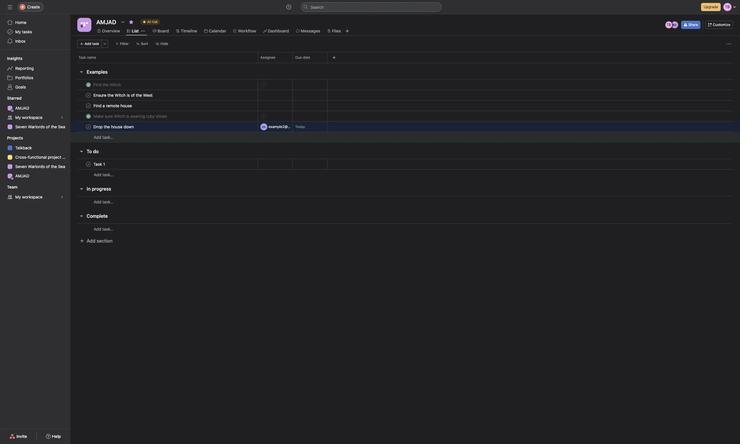 Task type: locate. For each thing, give the bounding box(es) containing it.
1 vertical spatial collapse task list for this section image
[[79, 149, 84, 154]]

0 vertical spatial seven warlords of the sea
[[15, 124, 65, 129]]

1 vertical spatial completed checkbox
[[85, 123, 92, 130]]

1 vertical spatial ex
[[262, 125, 266, 129]]

sea down plan
[[58, 164, 65, 169]]

seven warlords of the sea link inside projects element
[[4, 162, 67, 172]]

the for amjad
[[51, 124, 57, 129]]

add task… for add task… button within the the header to do tree grid
[[94, 173, 114, 178]]

workspace for see details, my workspace image
[[22, 195, 42, 200]]

starred
[[7, 96, 22, 101]]

starred element
[[0, 93, 70, 133]]

1 vertical spatial the
[[51, 164, 57, 169]]

my inside "global" element
[[15, 29, 21, 34]]

sea down see details, my workspace icon
[[58, 124, 65, 129]]

1 vertical spatial seven warlords of the sea link
[[4, 162, 67, 172]]

functional
[[28, 155, 47, 160]]

add down in progress
[[94, 200, 101, 205]]

help button
[[42, 432, 65, 443]]

3 my from the top
[[15, 195, 21, 200]]

completed checkbox right see details, my workspace icon
[[85, 113, 92, 120]]

1 completed checkbox from the top
[[85, 81, 92, 88]]

my workspace link
[[4, 113, 67, 122], [4, 193, 67, 202]]

of inside the starred element
[[46, 124, 50, 129]]

0 vertical spatial completed checkbox
[[85, 113, 92, 120]]

add left section
[[87, 239, 95, 244]]

examples button
[[87, 67, 108, 77]]

my workspace link down starred
[[4, 113, 67, 122]]

cross-
[[15, 155, 28, 160]]

talkback
[[15, 146, 32, 151]]

at risk
[[147, 20, 158, 24]]

of
[[46, 124, 50, 129], [46, 164, 50, 169]]

to
[[87, 149, 92, 154]]

Completed checkbox
[[85, 113, 92, 120], [85, 123, 92, 130]]

add task…
[[94, 135, 114, 140], [94, 173, 114, 178], [94, 200, 114, 205], [94, 227, 114, 232]]

add inside header examples tree grid
[[94, 135, 101, 140]]

board link
[[153, 28, 169, 34]]

2 the from the top
[[51, 164, 57, 169]]

add up do
[[94, 135, 101, 140]]

amjad up the team
[[15, 174, 29, 179]]

4 add task… from the top
[[94, 227, 114, 232]]

ex
[[673, 23, 677, 27], [262, 125, 266, 129]]

amjad link
[[4, 104, 67, 113], [4, 172, 67, 181]]

warlords inside the starred element
[[28, 124, 45, 129]]

3 completed image from the top
[[85, 113, 92, 120]]

add up add section button at left
[[94, 227, 101, 232]]

Drop the house down text field
[[92, 124, 136, 130]]

0 vertical spatial my
[[15, 29, 21, 34]]

add for 1st add task… button from the bottom
[[94, 227, 101, 232]]

completed checkbox inside find the witch cell
[[85, 81, 92, 88]]

remove from starred image
[[129, 20, 134, 24]]

add task… button down progress
[[94, 199, 114, 205]]

1 amjad link from the top
[[4, 104, 67, 113]]

add task… button inside header examples tree grid
[[94, 134, 114, 141]]

2 add task… from the top
[[94, 173, 114, 178]]

task… inside header examples tree grid
[[102, 135, 114, 140]]

seven warlords of the sea link for talkback
[[4, 162, 67, 172]]

add task… for third add task… button from the top of the page
[[94, 200, 114, 205]]

workspace
[[22, 115, 42, 120], [22, 195, 42, 200]]

seven down the cross-
[[15, 164, 27, 169]]

2 seven warlords of the sea from the top
[[15, 164, 65, 169]]

invite button
[[6, 432, 31, 443]]

my workspace down the team
[[15, 195, 42, 200]]

my for my workspace link inside the the starred element
[[15, 115, 21, 120]]

2 seven from the top
[[15, 164, 27, 169]]

completed image for task 1 text field
[[85, 161, 92, 168]]

1 the from the top
[[51, 124, 57, 129]]

task… up section
[[102, 227, 114, 232]]

completed checkbox inside make sure witch is wearing ruby shoes cell
[[85, 113, 92, 120]]

list link
[[127, 28, 139, 34]]

1 warlords from the top
[[28, 124, 45, 129]]

of inside projects element
[[46, 164, 50, 169]]

completed checkbox for task 1 text field
[[85, 161, 92, 168]]

1 seven warlords of the sea from the top
[[15, 124, 65, 129]]

invite
[[16, 435, 27, 440]]

1 seven warlords of the sea link from the top
[[4, 122, 67, 132]]

due
[[295, 55, 302, 60]]

files
[[332, 28, 341, 33]]

amjad down starred
[[15, 106, 29, 111]]

find the witch cell
[[70, 79, 258, 90]]

row containing task name
[[70, 52, 740, 63]]

seven warlords of the sea link inside the starred element
[[4, 122, 67, 132]]

0 vertical spatial of
[[46, 124, 50, 129]]

1 vertical spatial workspace
[[22, 195, 42, 200]]

add task… button
[[94, 134, 114, 141], [94, 172, 114, 178], [94, 199, 114, 205], [94, 226, 114, 233]]

assignee
[[260, 55, 275, 60]]

add task… down progress
[[94, 200, 114, 205]]

warlords up talkback link
[[28, 124, 45, 129]]

2 vertical spatial collapse task list for this section image
[[79, 187, 84, 192]]

hide
[[160, 42, 168, 46]]

workspace for see details, my workspace icon
[[22, 115, 42, 120]]

calendar link
[[204, 28, 226, 34]]

sea
[[58, 124, 65, 129], [58, 164, 65, 169]]

task name
[[79, 55, 96, 60]]

complete
[[87, 214, 108, 219]]

add task… up the 'add a task to this section' image
[[94, 135, 114, 140]]

seven inside the starred element
[[15, 124, 27, 129]]

2 my workspace from the top
[[15, 195, 42, 200]]

my workspace
[[15, 115, 42, 120], [15, 195, 42, 200]]

1 my from the top
[[15, 29, 21, 34]]

my workspace for my workspace link inside the the starred element
[[15, 115, 42, 120]]

completed checkbox for find a remote house text field
[[85, 102, 92, 109]]

add for add task… button within the the header to do tree grid
[[94, 173, 101, 178]]

1 workspace from the top
[[22, 115, 42, 120]]

add task
[[85, 42, 99, 46]]

3 collapse task list for this section image from the top
[[79, 187, 84, 192]]

1 sea from the top
[[58, 124, 65, 129]]

2 of from the top
[[46, 164, 50, 169]]

0 vertical spatial sea
[[58, 124, 65, 129]]

1 vertical spatial of
[[46, 164, 50, 169]]

warlords inside projects element
[[28, 164, 45, 169]]

add task… row
[[70, 132, 740, 143], [70, 170, 740, 180], [70, 197, 740, 208], [70, 224, 740, 235]]

hide sidebar image
[[8, 5, 12, 9]]

0 vertical spatial workspace
[[22, 115, 42, 120]]

plan
[[62, 155, 70, 160]]

seven warlords of the sea down cross-functional project plan
[[15, 164, 65, 169]]

1 vertical spatial my workspace link
[[4, 193, 67, 202]]

projects button
[[0, 135, 23, 141]]

of up talkback link
[[46, 124, 50, 129]]

add inside the header to do tree grid
[[94, 173, 101, 178]]

collapse task list for this section image
[[79, 214, 84, 219]]

add field image
[[332, 56, 336, 59]]

completed image inside the ensure the witch is of the west cell
[[85, 92, 92, 99]]

1 horizontal spatial ex
[[673, 23, 677, 27]]

3 add task… button from the top
[[94, 199, 114, 205]]

my left tasks
[[15, 29, 21, 34]]

4 completed image from the top
[[85, 123, 92, 130]]

workflow
[[238, 28, 256, 33]]

share button
[[681, 21, 701, 29]]

task 1 cell
[[70, 159, 258, 170]]

collapse task list for this section image left in
[[79, 187, 84, 192]]

completed image
[[85, 92, 92, 99], [85, 102, 92, 109], [85, 113, 92, 120], [85, 123, 92, 130], [85, 161, 92, 168]]

teams element
[[0, 182, 70, 203]]

1 vertical spatial seven warlords of the sea
[[15, 164, 65, 169]]

add task… button up section
[[94, 226, 114, 233]]

task… for 1st add task… button from the bottom
[[102, 227, 114, 232]]

1 task… from the top
[[102, 135, 114, 140]]

timeline
[[181, 28, 197, 33]]

2 workspace from the top
[[22, 195, 42, 200]]

collapse task list for this section image down task
[[79, 70, 84, 74]]

completed image
[[85, 81, 92, 88]]

4 completed checkbox from the top
[[85, 161, 92, 168]]

completed checkbox for ensure the witch is of the west text field
[[85, 92, 92, 99]]

collapse task list for this section image left to
[[79, 149, 84, 154]]

filter button
[[113, 40, 131, 48]]

0 vertical spatial seven warlords of the sea link
[[4, 122, 67, 132]]

1 vertical spatial seven
[[15, 164, 27, 169]]

completed image for find a remote house text field
[[85, 102, 92, 109]]

completed image inside 'find a remote house' cell
[[85, 102, 92, 109]]

warlords down cross-functional project plan link
[[28, 164, 45, 169]]

1 of from the top
[[46, 124, 50, 129]]

1 vertical spatial amjad
[[15, 174, 29, 179]]

0 vertical spatial my workspace link
[[4, 113, 67, 122]]

move tasks between sections image
[[240, 125, 244, 129]]

complete button
[[87, 211, 108, 222]]

seven warlords of the sea inside the starred element
[[15, 124, 65, 129]]

my down starred
[[15, 115, 21, 120]]

2 completed image from the top
[[85, 102, 92, 109]]

seven warlords of the sea link up talkback link
[[4, 122, 67, 132]]

sea inside projects element
[[58, 164, 65, 169]]

completed checkbox up to
[[85, 123, 92, 130]]

None text field
[[95, 17, 118, 27]]

1 seven from the top
[[15, 124, 27, 129]]

seven warlords of the sea link down functional
[[4, 162, 67, 172]]

3 task… from the top
[[102, 200, 114, 205]]

create button
[[18, 2, 44, 12]]

1 vertical spatial my workspace
[[15, 195, 42, 200]]

seven up projects
[[15, 124, 27, 129]]

seven inside projects element
[[15, 164, 27, 169]]

find a remote house cell
[[70, 100, 258, 111]]

my workspace down starred
[[15, 115, 42, 120]]

of down cross-functional project plan
[[46, 164, 50, 169]]

2 completed checkbox from the top
[[85, 92, 92, 99]]

2 task… from the top
[[102, 173, 114, 178]]

the down project
[[51, 164, 57, 169]]

add task… up section
[[94, 227, 114, 232]]

Make sure Witch is wearing ruby shoes text field
[[92, 114, 169, 119]]

0 vertical spatial seven
[[15, 124, 27, 129]]

1 add task… from the top
[[94, 135, 114, 140]]

my down the team
[[15, 195, 21, 200]]

2 add task… button from the top
[[94, 172, 114, 178]]

2 completed checkbox from the top
[[85, 123, 92, 130]]

sea inside the starred element
[[58, 124, 65, 129]]

Find the Witch text field
[[92, 82, 123, 88]]

1 completed checkbox from the top
[[85, 113, 92, 120]]

task… down progress
[[102, 200, 114, 205]]

0 vertical spatial my workspace
[[15, 115, 42, 120]]

add inside button
[[85, 42, 91, 46]]

completed image for ensure the witch is of the west text field
[[85, 92, 92, 99]]

add task… button down task 1 text field
[[94, 172, 114, 178]]

add for add task… button within header examples tree grid
[[94, 135, 101, 140]]

team button
[[0, 185, 17, 190]]

Completed checkbox
[[85, 81, 92, 88], [85, 92, 92, 99], [85, 102, 92, 109], [85, 161, 92, 168]]

of for amjad
[[46, 124, 50, 129]]

goals
[[15, 85, 26, 90]]

2 amjad from the top
[[15, 174, 29, 179]]

add task… button up the 'add a task to this section' image
[[94, 134, 114, 141]]

1 vertical spatial my
[[15, 115, 21, 120]]

1 vertical spatial sea
[[58, 164, 65, 169]]

the inside projects element
[[51, 164, 57, 169]]

customize button
[[706, 21, 733, 29]]

0 vertical spatial amjad link
[[4, 104, 67, 113]]

completed image inside make sure witch is wearing ruby shoes cell
[[85, 113, 92, 120]]

my inside teams element
[[15, 195, 21, 200]]

in
[[87, 187, 91, 192]]

5 completed image from the top
[[85, 161, 92, 168]]

0 vertical spatial collapse task list for this section image
[[79, 70, 84, 74]]

add task… inside header examples tree grid
[[94, 135, 114, 140]]

1 vertical spatial warlords
[[28, 164, 45, 169]]

my workspace inside teams element
[[15, 195, 42, 200]]

ex right tb
[[673, 23, 677, 27]]

add task… inside the header to do tree grid
[[94, 173, 114, 178]]

4 task… from the top
[[102, 227, 114, 232]]

Search tasks, projects, and more text field
[[301, 2, 442, 12]]

Task 1 text field
[[92, 162, 107, 167]]

my workspace link inside teams element
[[4, 193, 67, 202]]

header examples tree grid
[[70, 79, 740, 143]]

task… for third add task… button from the top of the page
[[102, 200, 114, 205]]

add down task 1 text field
[[94, 173, 101, 178]]

seven warlords of the sea link
[[4, 122, 67, 132], [4, 162, 67, 172]]

at
[[147, 20, 151, 24]]

row
[[70, 52, 740, 63], [77, 63, 733, 63], [70, 79, 740, 90], [70, 90, 740, 101], [70, 100, 740, 111], [70, 111, 740, 122], [70, 122, 740, 132], [70, 159, 740, 170]]

amjad link up teams element
[[4, 172, 67, 181]]

amjad link inside projects element
[[4, 172, 67, 181]]

of for talkback
[[46, 164, 50, 169]]

1 my workspace from the top
[[15, 115, 42, 120]]

section
[[97, 239, 113, 244]]

seven
[[15, 124, 27, 129], [15, 164, 27, 169]]

the
[[51, 124, 57, 129], [51, 164, 57, 169]]

ex button
[[260, 123, 291, 130]]

portfolios link
[[4, 73, 67, 83]]

2 my from the top
[[15, 115, 21, 120]]

2 warlords from the top
[[28, 164, 45, 169]]

seven warlords of the sea inside projects element
[[15, 164, 65, 169]]

task… down task 1 text field
[[102, 173, 114, 178]]

collapse task list for this section image
[[79, 70, 84, 74], [79, 149, 84, 154], [79, 187, 84, 192]]

seven warlords of the sea up talkback link
[[15, 124, 65, 129]]

completed checkbox inside the ensure the witch is of the west cell
[[85, 92, 92, 99]]

my workspace inside the starred element
[[15, 115, 42, 120]]

task…
[[102, 135, 114, 140], [102, 173, 114, 178], [102, 200, 114, 205], [102, 227, 114, 232]]

4 add task… row from the top
[[70, 224, 740, 235]]

3 add task… from the top
[[94, 200, 114, 205]]

history image
[[286, 5, 291, 9]]

tb
[[667, 23, 671, 27]]

0 horizontal spatial ex
[[262, 125, 266, 129]]

completed checkbox inside 'find a remote house' cell
[[85, 102, 92, 109]]

global element
[[0, 14, 70, 50]]

workspace inside the starred element
[[22, 115, 42, 120]]

my workspace link down the team
[[4, 193, 67, 202]]

dashboard
[[268, 28, 289, 33]]

sea for amjad
[[58, 124, 65, 129]]

my workspace link inside the starred element
[[4, 113, 67, 122]]

2 sea from the top
[[58, 164, 65, 169]]

my for my tasks link
[[15, 29, 21, 34]]

seven warlords of the sea
[[15, 124, 65, 129], [15, 164, 65, 169]]

1 collapse task list for this section image from the top
[[79, 70, 84, 74]]

2 vertical spatial my
[[15, 195, 21, 200]]

task
[[92, 42, 99, 46]]

ex right the details icon
[[262, 125, 266, 129]]

task… down the 'drop the house down' text field
[[102, 135, 114, 140]]

upgrade button
[[701, 3, 721, 11]]

add for third add task… button from the top of the page
[[94, 200, 101, 205]]

name
[[87, 55, 96, 60]]

0 vertical spatial amjad
[[15, 106, 29, 111]]

project
[[48, 155, 61, 160]]

my tasks
[[15, 29, 32, 34]]

0 vertical spatial warlords
[[28, 124, 45, 129]]

due date
[[295, 55, 310, 60]]

1 add task… button from the top
[[94, 134, 114, 141]]

completed checkbox inside task 1 cell
[[85, 161, 92, 168]]

the up talkback link
[[51, 124, 57, 129]]

board image
[[81, 21, 88, 28]]

2 seven warlords of the sea link from the top
[[4, 162, 67, 172]]

0 vertical spatial the
[[51, 124, 57, 129]]

1 my workspace link from the top
[[4, 113, 67, 122]]

3 add task… row from the top
[[70, 197, 740, 208]]

tasks
[[22, 29, 32, 34]]

do
[[93, 149, 99, 154]]

warlords
[[28, 124, 45, 129], [28, 164, 45, 169]]

my inside the starred element
[[15, 115, 21, 120]]

amjad inside the starred element
[[15, 106, 29, 111]]

more actions image
[[727, 42, 731, 46]]

seven warlords of the sea link for amjad
[[4, 122, 67, 132]]

completed image inside task 1 cell
[[85, 161, 92, 168]]

2 amjad link from the top
[[4, 172, 67, 181]]

1 completed image from the top
[[85, 92, 92, 99]]

task… inside the header to do tree grid
[[102, 173, 114, 178]]

3 completed checkbox from the top
[[85, 102, 92, 109]]

add left task
[[85, 42, 91, 46]]

add task… down task 1 text field
[[94, 173, 114, 178]]

1 amjad from the top
[[15, 106, 29, 111]]

1 vertical spatial amjad link
[[4, 172, 67, 181]]

completed checkbox inside drop the house down cell
[[85, 123, 92, 130]]

add section
[[87, 239, 113, 244]]

reporting link
[[4, 64, 67, 73]]

2 my workspace link from the top
[[4, 193, 67, 202]]

amjad link down the goals 'link'
[[4, 104, 67, 113]]

workspace inside teams element
[[22, 195, 42, 200]]



Task type: describe. For each thing, give the bounding box(es) containing it.
ensure the witch is of the west cell
[[70, 90, 258, 101]]

row containing ex
[[70, 122, 740, 132]]

my workspace link for see details, my workspace icon
[[4, 113, 67, 122]]

amjad link inside the starred element
[[4, 104, 67, 113]]

help
[[52, 435, 61, 440]]

files link
[[327, 28, 341, 34]]

customize
[[713, 23, 731, 27]]

at risk button
[[138, 18, 163, 26]]

completed checkbox for make sure witch is wearing ruby shoes text box
[[85, 113, 92, 120]]

add task… button inside the header to do tree grid
[[94, 172, 114, 178]]

amjad inside projects element
[[15, 174, 29, 179]]

sort button
[[134, 40, 151, 48]]

my workspace link for see details, my workspace image
[[4, 193, 67, 202]]

make sure witch is wearing ruby shoes cell
[[70, 111, 258, 122]]

completed checkbox for the 'drop the house down' text field
[[85, 123, 92, 130]]

add tab image
[[345, 29, 350, 33]]

portfolios
[[15, 75, 33, 80]]

cross-functional project plan
[[15, 155, 70, 160]]

details image
[[251, 125, 254, 129]]

talkback link
[[4, 144, 67, 153]]

overview link
[[97, 28, 120, 34]]

completed checkbox for find the witch text field
[[85, 81, 92, 88]]

workflow link
[[233, 28, 256, 34]]

task
[[79, 55, 86, 60]]

messages link
[[296, 28, 320, 34]]

calendar
[[209, 28, 226, 33]]

see details, my workspace image
[[60, 196, 64, 199]]

add task… for add task… button within header examples tree grid
[[94, 135, 114, 140]]

4 add task… button from the top
[[94, 226, 114, 233]]

sort
[[141, 42, 148, 46]]

the for talkback
[[51, 164, 57, 169]]

projects element
[[0, 133, 70, 182]]

add task… for 1st add task… button from the bottom
[[94, 227, 114, 232]]

dashboard link
[[263, 28, 289, 34]]

add a task to this section image
[[102, 149, 106, 154]]

today
[[295, 125, 305, 129]]

add task button
[[77, 40, 102, 48]]

home link
[[4, 18, 67, 27]]

goals link
[[4, 83, 67, 92]]

projects
[[7, 136, 23, 141]]

examples
[[87, 69, 108, 75]]

inbox
[[15, 39, 25, 44]]

task… for add task… button within header examples tree grid
[[102, 135, 114, 140]]

my tasks link
[[4, 27, 67, 37]]

upgrade
[[704, 5, 718, 9]]

in progress
[[87, 187, 111, 192]]

completed image for make sure witch is wearing ruby shoes text box
[[85, 113, 92, 120]]

Find a remote house text field
[[92, 103, 134, 109]]

seven for amjad
[[15, 124, 27, 129]]

tab actions image
[[141, 29, 145, 33]]

overview
[[102, 28, 120, 33]]

seven warlords of the sea for talkback
[[15, 164, 65, 169]]

to do
[[87, 149, 99, 154]]

sea for talkback
[[58, 164, 65, 169]]

task… for add task… button within the the header to do tree grid
[[102, 173, 114, 178]]

2 collapse task list for this section image from the top
[[79, 149, 84, 154]]

reporting
[[15, 66, 34, 71]]

header to do tree grid
[[70, 159, 740, 180]]

filter
[[120, 42, 129, 46]]

see details, my workspace image
[[60, 116, 64, 120]]

timeline link
[[176, 28, 197, 34]]

in progress button
[[87, 184, 111, 194]]

Ensure the Witch is of the West text field
[[92, 92, 154, 98]]

0 vertical spatial ex
[[673, 23, 677, 27]]

inbox link
[[4, 37, 67, 46]]

ex inside button
[[262, 125, 266, 129]]

create
[[27, 4, 40, 9]]

messages
[[301, 28, 320, 33]]

team
[[7, 185, 17, 190]]

1 add task… row from the top
[[70, 132, 740, 143]]

seven for talkback
[[15, 164, 27, 169]]

my workspace for my workspace link within teams element
[[15, 195, 42, 200]]

2 add task… row from the top
[[70, 170, 740, 180]]

progress
[[92, 187, 111, 192]]

my for my workspace link within teams element
[[15, 195, 21, 200]]

warlords for amjad
[[28, 124, 45, 129]]

insights element
[[0, 53, 70, 93]]

starred button
[[0, 95, 22, 101]]

collapse task list for this section image for examples
[[79, 70, 84, 74]]

home
[[15, 20, 26, 25]]

list
[[132, 28, 139, 33]]

risk
[[152, 20, 158, 24]]

date
[[303, 55, 310, 60]]

add section button
[[77, 236, 115, 247]]

drop the house down cell
[[70, 122, 258, 132]]

hide button
[[153, 40, 171, 48]]

warlords for talkback
[[28, 164, 45, 169]]

share
[[689, 23, 698, 27]]

more actions image
[[103, 42, 107, 46]]

to do button
[[87, 146, 99, 157]]

collapse task list for this section image for in progress
[[79, 187, 84, 192]]

seven warlords of the sea for amjad
[[15, 124, 65, 129]]

insights
[[7, 56, 22, 61]]

completed image for the 'drop the house down' text field
[[85, 123, 92, 130]]

cross-functional project plan link
[[4, 153, 70, 162]]

board
[[158, 28, 169, 33]]

insights button
[[0, 56, 22, 62]]

show options image
[[121, 20, 125, 24]]



Task type: vqa. For each thing, say whether or not it's contained in the screenshot.
Formatting "image"
no



